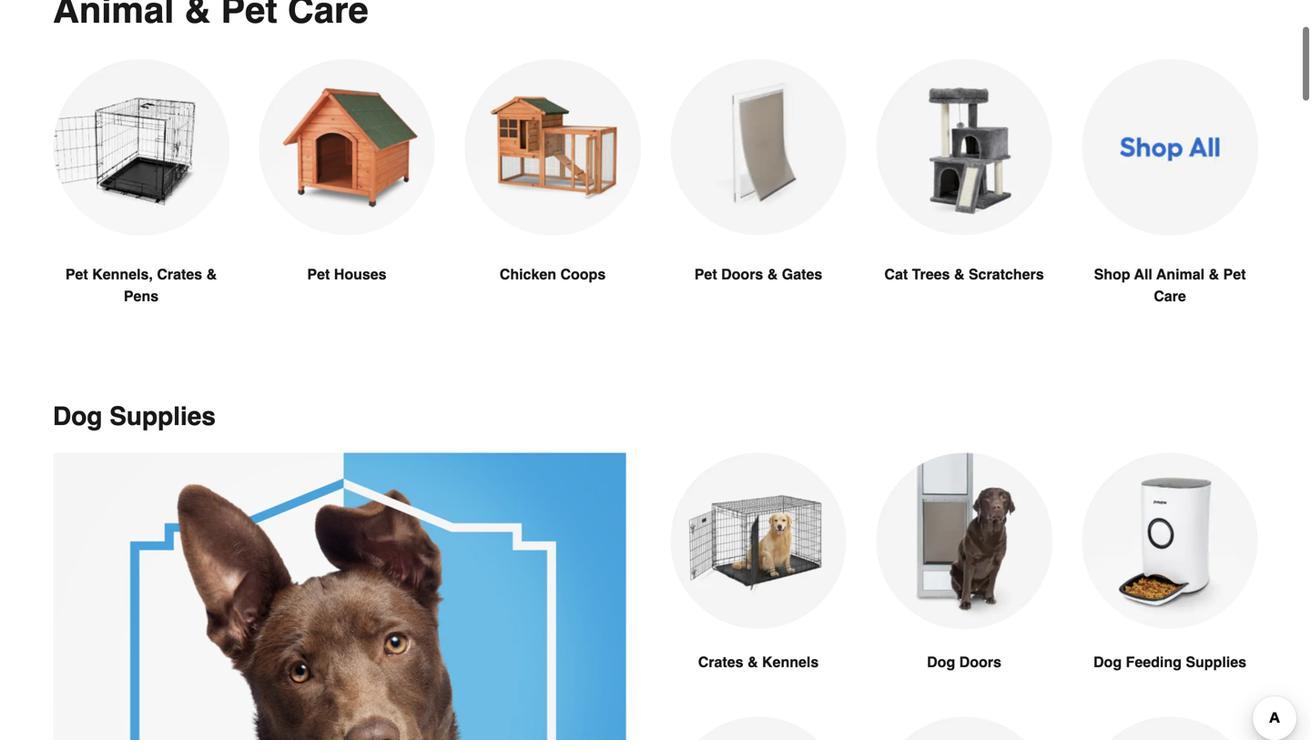Task type: vqa. For each thing, say whether or not it's contained in the screenshot.
Feeding
yes



Task type: locate. For each thing, give the bounding box(es) containing it.
& right kennels,
[[206, 266, 217, 283]]

0 vertical spatial crates
[[157, 266, 202, 283]]

shop all animal & pet care
[[1094, 266, 1246, 305]]

a gray multi-level cat tree with a scratcher. image
[[876, 59, 1053, 235]]

crates inside pet kennels, crates & pens
[[157, 266, 202, 283]]

1 vertical spatial supplies
[[1186, 654, 1247, 671]]

a white aluminum pet door with a flap. image
[[670, 59, 847, 235]]

a chocolate lab sitting in front of a dog door. image
[[876, 453, 1053, 630]]

0 horizontal spatial doors
[[722, 266, 764, 283]]

2 horizontal spatial dog
[[1094, 654, 1122, 671]]

cat trees & scratchers
[[885, 266, 1044, 283]]

chicken coops
[[500, 266, 606, 283]]

crates up pens
[[157, 266, 202, 283]]

& inside pet kennels, crates & pens
[[206, 266, 217, 283]]

crates
[[157, 266, 202, 283], [698, 654, 744, 671]]

gates
[[782, 266, 823, 283]]

houses
[[334, 266, 387, 283]]

pet inside the shop all animal & pet care
[[1224, 266, 1246, 283]]

coops
[[561, 266, 606, 283]]

pet inside the pet houses link
[[307, 266, 330, 283]]

pet
[[65, 266, 88, 283], [307, 266, 330, 283], [695, 266, 717, 283], [1224, 266, 1246, 283]]

dog for dog doors
[[927, 654, 956, 671]]

4 pet from the left
[[1224, 266, 1246, 283]]

supplies
[[109, 402, 216, 431], [1186, 654, 1247, 671]]

pet for pet kennels, crates & pens
[[65, 266, 88, 283]]

1 vertical spatial crates
[[698, 654, 744, 671]]

1 horizontal spatial doors
[[960, 654, 1002, 671]]

1 horizontal spatial dog
[[927, 654, 956, 671]]

kennels,
[[92, 266, 153, 283]]

crates left kennels
[[698, 654, 744, 671]]

1 pet from the left
[[65, 266, 88, 283]]

pet for pet houses
[[307, 266, 330, 283]]

0 vertical spatial doors
[[722, 266, 764, 283]]

0 vertical spatial supplies
[[109, 402, 216, 431]]

0 horizontal spatial dog
[[53, 402, 102, 431]]

3 pet from the left
[[695, 266, 717, 283]]

& right 'trees' at right top
[[954, 266, 965, 283]]

& left kennels
[[748, 654, 758, 671]]

dog feeding supplies
[[1094, 654, 1247, 671]]

& right animal
[[1209, 266, 1220, 283]]

doors
[[722, 266, 764, 283], [960, 654, 1002, 671]]

a brown wood chicken coop with a green roof. image
[[465, 59, 641, 236]]

2 pet from the left
[[307, 266, 330, 283]]

&
[[206, 266, 217, 283], [768, 266, 778, 283], [954, 266, 965, 283], [1209, 266, 1220, 283], [748, 654, 758, 671]]

1 vertical spatial doors
[[960, 654, 1002, 671]]

0 horizontal spatial crates
[[157, 266, 202, 283]]

doors left 'gates'
[[722, 266, 764, 283]]

care
[[1154, 288, 1187, 305]]

all
[[1135, 266, 1153, 283]]

trees
[[912, 266, 950, 283]]

dog
[[53, 402, 102, 431], [927, 654, 956, 671], [1094, 654, 1122, 671]]

chicken
[[500, 266, 557, 283]]

& inside the shop all animal & pet care
[[1209, 266, 1220, 283]]

shop all. image
[[1082, 59, 1259, 236]]

animal
[[1157, 266, 1205, 283]]

dog doors
[[927, 654, 1002, 671]]

shop
[[1094, 266, 1131, 283]]

a beagle holding a toy in its mouth. image
[[876, 717, 1053, 741]]

doors for pet
[[722, 266, 764, 283]]

pet inside pet doors & gates link
[[695, 266, 717, 283]]

doors up a beagle holding a toy in its mouth. image
[[960, 654, 1002, 671]]

pet inside pet kennels, crates & pens
[[65, 266, 88, 283]]



Task type: describe. For each thing, give the bounding box(es) containing it.
a white automatic pet feeder with timer. image
[[1082, 453, 1259, 629]]

feeding
[[1126, 654, 1182, 671]]

pet houses
[[307, 266, 387, 283]]

pet doors & gates link
[[670, 59, 847, 329]]

a dog inside a wire crate with the door open. image
[[670, 453, 847, 629]]

dog for dog feeding supplies
[[1094, 654, 1122, 671]]

pet for pet doors & gates
[[695, 266, 717, 283]]

pet doors & gates
[[695, 266, 823, 283]]

a black-spotted dog wearing an orange collar. image
[[670, 717, 847, 741]]

pet houses link
[[259, 59, 435, 329]]

doors for dog
[[960, 654, 1002, 671]]

dog supplies
[[53, 402, 216, 431]]

shop all animal & pet care link
[[1082, 59, 1259, 351]]

dog for dog supplies
[[53, 402, 102, 431]]

dog doors link
[[876, 453, 1053, 717]]

chicken coops link
[[465, 59, 641, 329]]

cat
[[885, 266, 908, 283]]

a brown dog with his head tilted to the left. image
[[53, 453, 627, 741]]

pens
[[124, 288, 159, 305]]

pet kennels, crates & pens link
[[53, 59, 230, 351]]

& left 'gates'
[[768, 266, 778, 283]]

a black wire pet training crate with a black tray. image
[[53, 59, 230, 236]]

cat trees & scratchers link
[[876, 59, 1053, 329]]

pet kennels, crates & pens
[[65, 266, 217, 305]]

crates & kennels
[[698, 654, 819, 671]]

scratchers
[[969, 266, 1044, 283]]

1 horizontal spatial crates
[[698, 654, 744, 671]]

crates & kennels link
[[670, 453, 847, 717]]

a black and tan pup sitting on a dog bed. image
[[1082, 717, 1259, 741]]

a cedar pet house with a green roof. image
[[259, 59, 435, 235]]

kennels
[[762, 654, 819, 671]]

1 horizontal spatial supplies
[[1186, 654, 1247, 671]]

0 horizontal spatial supplies
[[109, 402, 216, 431]]

dog feeding supplies link
[[1082, 453, 1259, 717]]



